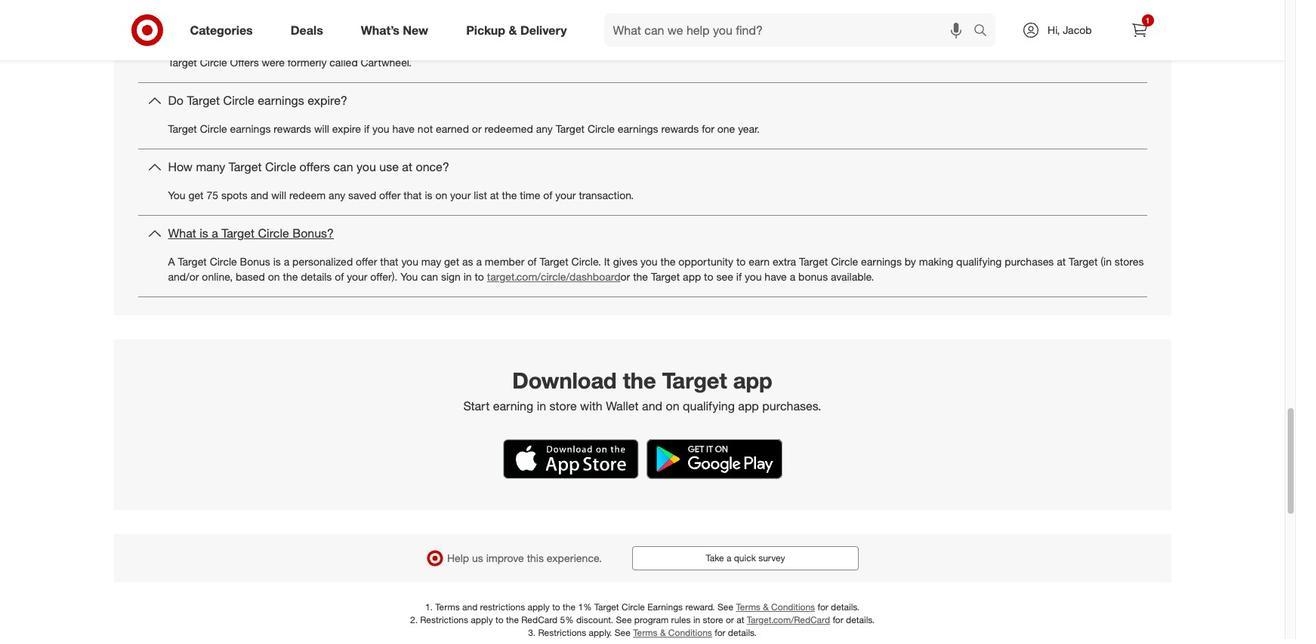 Task type: locate. For each thing, give the bounding box(es) containing it.
for up target.com/redcard link
[[818, 602, 828, 613]]

app left 'purchases.'
[[738, 399, 759, 414]]

offer
[[379, 189, 401, 202], [356, 255, 377, 268]]

spots
[[221, 189, 248, 202]]

at right use on the top
[[402, 159, 412, 175]]

0 vertical spatial will
[[314, 122, 329, 135]]

at right list
[[490, 189, 499, 202]]

that down once?
[[404, 189, 422, 202]]

wallet
[[606, 399, 639, 414]]

saved
[[348, 189, 376, 202]]

offer up offer).
[[356, 255, 377, 268]]

1 horizontal spatial on
[[435, 189, 447, 202]]

the
[[502, 189, 517, 202], [660, 255, 676, 268], [283, 270, 298, 283], [633, 270, 648, 283], [623, 367, 656, 394], [563, 602, 576, 613], [506, 615, 519, 626]]

is inside dropdown button
[[200, 226, 208, 241]]

does target circle replace cartwheel? button
[[138, 17, 1147, 52]]

1 horizontal spatial qualifying
[[956, 255, 1002, 268]]

2 vertical spatial is
[[273, 255, 281, 268]]

expire?
[[308, 93, 347, 108]]

2 horizontal spatial on
[[666, 399, 679, 414]]

store inside 1. terms and restrictions apply to the 1% target circle earnings reward. see terms & conditions for details. 2. restrictions apply to the redcard 5% discount. see program rules in store or at target.com/redcard for details. 3. restrictions apply. see terms & conditions for details.
[[703, 615, 723, 626]]

& down program at the bottom of page
[[660, 628, 666, 639]]

to
[[736, 255, 746, 268], [475, 270, 484, 283], [704, 270, 713, 283], [552, 602, 560, 613], [495, 615, 503, 626]]

have down extra
[[765, 270, 787, 283]]

0 vertical spatial get
[[188, 189, 204, 202]]

program
[[634, 615, 668, 626]]

0 horizontal spatial have
[[392, 122, 415, 135]]

download on the appstore image
[[503, 440, 639, 480]]

1 vertical spatial can
[[421, 270, 438, 283]]

get it on google play image
[[646, 440, 782, 480]]

pickup & delivery
[[466, 22, 567, 37]]

that up offer).
[[380, 255, 398, 268]]

0 horizontal spatial qualifying
[[683, 399, 735, 414]]

1 vertical spatial get
[[444, 255, 459, 268]]

1 horizontal spatial rewards
[[661, 122, 699, 135]]

1 vertical spatial of
[[527, 255, 537, 268]]

get up sign
[[444, 255, 459, 268]]

is down once?
[[425, 189, 432, 202]]

bonus
[[798, 270, 828, 283]]

apply up redcard
[[528, 602, 550, 613]]

1 horizontal spatial that
[[404, 189, 422, 202]]

what's
[[361, 22, 399, 37]]

2 horizontal spatial is
[[425, 189, 432, 202]]

target circle offers were formerly called cartwheel.
[[168, 56, 412, 69]]

on
[[435, 189, 447, 202], [268, 270, 280, 283], [666, 399, 679, 414]]

target inside 1. terms and restrictions apply to the 1% target circle earnings reward. see terms & conditions for details. 2. restrictions apply to the redcard 5% discount. see program rules in store or at target.com/redcard for details. 3. restrictions apply. see terms & conditions for details.
[[594, 602, 619, 613]]

circle down 'do target circle earnings expire?' dropdown button
[[587, 122, 615, 135]]

a
[[212, 226, 218, 241], [284, 255, 289, 268], [476, 255, 482, 268], [790, 270, 795, 283], [727, 553, 731, 564]]

the up "target.com/circle/dashboard or the target app to see if you have a bonus available."
[[660, 255, 676, 268]]

0 vertical spatial any
[[536, 122, 553, 135]]

circle down "offers"
[[223, 93, 254, 108]]

1 vertical spatial in
[[537, 399, 546, 414]]

on right the wallet
[[666, 399, 679, 414]]

and right spots
[[250, 189, 268, 202]]

gives
[[613, 255, 638, 268]]

circle
[[236, 27, 267, 42], [200, 56, 227, 69], [223, 93, 254, 108], [200, 122, 227, 135], [587, 122, 615, 135], [265, 159, 296, 175], [258, 226, 289, 241], [210, 255, 237, 268], [831, 255, 858, 268], [622, 602, 645, 613]]

to up 5%
[[552, 602, 560, 613]]

offers
[[300, 159, 330, 175]]

what's new link
[[348, 14, 447, 47]]

your left list
[[450, 189, 471, 202]]

that
[[404, 189, 422, 202], [380, 255, 398, 268]]

in
[[464, 270, 472, 283], [537, 399, 546, 414], [693, 615, 700, 626]]

purchases
[[1005, 255, 1054, 268]]

0 horizontal spatial &
[[509, 22, 517, 37]]

at
[[402, 159, 412, 175], [490, 189, 499, 202], [1057, 255, 1066, 268], [737, 615, 744, 626]]

0 horizontal spatial that
[[380, 255, 398, 268]]

you right offer).
[[401, 270, 418, 283]]

0 vertical spatial in
[[464, 270, 472, 283]]

qualifying right making
[[956, 255, 1002, 268]]

categories
[[190, 22, 253, 37]]

of up target.com/circle/dashboard
[[527, 255, 537, 268]]

can right offers
[[333, 159, 353, 175]]

1 horizontal spatial terms & conditions link
[[736, 602, 815, 613]]

1 horizontal spatial and
[[462, 602, 478, 613]]

restrictions down 1.
[[420, 615, 468, 626]]

1 horizontal spatial will
[[314, 122, 329, 135]]

redcard
[[521, 615, 558, 626]]

restrictions down 5%
[[538, 628, 586, 639]]

apply.
[[589, 628, 612, 639]]

earnings left by
[[861, 255, 902, 268]]

any left saved
[[329, 189, 345, 202]]

app
[[683, 270, 701, 283], [733, 367, 772, 394], [738, 399, 759, 414]]

1 vertical spatial is
[[200, 226, 208, 241]]

1 horizontal spatial restrictions
[[538, 628, 586, 639]]

terms up target.com/redcard
[[736, 602, 760, 613]]

a right the as
[[476, 255, 482, 268]]

0 vertical spatial on
[[435, 189, 447, 202]]

or down gives
[[621, 270, 630, 283]]

you
[[372, 122, 389, 135], [357, 159, 376, 175], [401, 255, 418, 268], [641, 255, 658, 268], [745, 270, 762, 283]]

transaction.
[[579, 189, 634, 202]]

restrictions
[[420, 615, 468, 626], [538, 628, 586, 639]]

target inside does target circle replace cartwheel? dropdown button
[[200, 27, 233, 42]]

store
[[549, 399, 577, 414], [703, 615, 723, 626]]

can inside dropdown button
[[333, 159, 353, 175]]

see right apply.
[[615, 628, 630, 639]]

once?
[[416, 159, 449, 175]]

0 vertical spatial conditions
[[771, 602, 815, 613]]

see left program at the bottom of page
[[616, 615, 632, 626]]

can
[[333, 159, 353, 175], [421, 270, 438, 283]]

quick
[[734, 553, 756, 564]]

1 horizontal spatial apply
[[528, 602, 550, 613]]

us
[[472, 552, 483, 565]]

for left one
[[702, 122, 714, 135]]

2 horizontal spatial terms
[[736, 602, 760, 613]]

have
[[392, 122, 415, 135], [765, 270, 787, 283]]

rewards
[[274, 122, 311, 135], [661, 122, 699, 135]]

get left 75
[[188, 189, 204, 202]]

2 horizontal spatial or
[[726, 615, 734, 626]]

bonus?
[[292, 226, 334, 241]]

and
[[250, 189, 268, 202], [642, 399, 662, 414], [462, 602, 478, 613]]

5%
[[560, 615, 574, 626]]

new
[[403, 22, 428, 37]]

a right "what" on the top
[[212, 226, 218, 241]]

0 horizontal spatial offer
[[356, 255, 377, 268]]

&
[[509, 22, 517, 37], [763, 602, 769, 613], [660, 628, 666, 639]]

1 vertical spatial that
[[380, 255, 398, 268]]

you
[[168, 189, 185, 202], [401, 270, 418, 283]]

restrictions
[[480, 602, 525, 613]]

1 horizontal spatial have
[[765, 270, 787, 283]]

qualifying up get it on google play image
[[683, 399, 735, 414]]

1 rewards from the left
[[274, 122, 311, 135]]

get inside the a target circle bonus is a personalized offer that you may get as a member of target circle. it gives you the opportunity to earn extra target circle earnings by making qualifying purchases at target (in stores and/or online, based on the details of your offer). you can sign in to
[[444, 255, 459, 268]]

the up 5%
[[563, 602, 576, 613]]

0 vertical spatial have
[[392, 122, 415, 135]]

offer inside the a target circle bonus is a personalized offer that you may get as a member of target circle. it gives you the opportunity to earn extra target circle earnings by making qualifying purchases at target (in stores and/or online, based on the details of your offer). you can sign in to
[[356, 255, 377, 268]]

1 horizontal spatial or
[[621, 270, 630, 283]]

can inside the a target circle bonus is a personalized offer that you may get as a member of target circle. it gives you the opportunity to earn extra target circle earnings by making qualifying purchases at target (in stores and/or online, based on the details of your offer). you can sign in to
[[421, 270, 438, 283]]

it
[[604, 255, 610, 268]]

earnings
[[647, 602, 683, 613]]

1 vertical spatial offer
[[356, 255, 377, 268]]

1 horizontal spatial store
[[703, 615, 723, 626]]

earnings down do target circle earnings expire? at the left of page
[[230, 122, 271, 135]]

store down the reward. on the right
[[703, 615, 723, 626]]

of right time
[[543, 189, 552, 202]]

1 vertical spatial and
[[642, 399, 662, 414]]

will left redeem
[[271, 189, 286, 202]]

earnings
[[258, 93, 304, 108], [230, 122, 271, 135], [618, 122, 658, 135], [861, 255, 902, 268]]

conditions down rules
[[668, 628, 712, 639]]

1 vertical spatial qualifying
[[683, 399, 735, 414]]

if right expire at left top
[[364, 122, 369, 135]]

1 vertical spatial store
[[703, 615, 723, 626]]

0 horizontal spatial your
[[347, 270, 367, 283]]

rules
[[671, 615, 691, 626]]

the left time
[[502, 189, 517, 202]]

opportunity
[[678, 255, 733, 268]]

start
[[463, 399, 490, 414]]

do
[[168, 93, 183, 108]]

can down may
[[421, 270, 438, 283]]

jacob
[[1063, 23, 1092, 36]]

terms right 1.
[[435, 602, 460, 613]]

your inside the a target circle bonus is a personalized offer that you may get as a member of target circle. it gives you the opportunity to earn extra target circle earnings by making qualifying purchases at target (in stores and/or online, based on the details of your offer). you can sign in to
[[347, 270, 367, 283]]

1.
[[425, 602, 433, 613]]

2 horizontal spatial and
[[642, 399, 662, 414]]

apply down "restrictions"
[[471, 615, 493, 626]]

time
[[520, 189, 540, 202]]

0 horizontal spatial terms & conditions link
[[633, 628, 712, 639]]

1 vertical spatial on
[[268, 270, 280, 283]]

a right bonus
[[284, 255, 289, 268]]

2 vertical spatial and
[[462, 602, 478, 613]]

1 vertical spatial apply
[[471, 615, 493, 626]]

0 horizontal spatial and
[[250, 189, 268, 202]]

0 vertical spatial offer
[[379, 189, 401, 202]]

you left may
[[401, 255, 418, 268]]

terms & conditions link up target.com/redcard
[[736, 602, 815, 613]]

1. terms and restrictions apply to the 1% target circle earnings reward. see terms & conditions for details. 2. restrictions apply to the redcard 5% discount. see program rules in store or at target.com/redcard for details. 3. restrictions apply. see terms & conditions for details.
[[410, 602, 875, 639]]

your right time
[[555, 189, 576, 202]]

target inside download the target app start earning in store with wallet and on qualifying app purchases.
[[662, 367, 727, 394]]

earnings inside dropdown button
[[258, 93, 304, 108]]

earnings inside the a target circle bonus is a personalized offer that you may get as a member of target circle. it gives you the opportunity to earn extra target circle earnings by making qualifying purchases at target (in stores and/or online, based on the details of your offer). you can sign in to
[[861, 255, 902, 268]]

0 horizontal spatial in
[[464, 270, 472, 283]]

is right "what" on the top
[[200, 226, 208, 241]]

survey
[[758, 553, 785, 564]]

discount.
[[576, 615, 613, 626]]

0 vertical spatial you
[[168, 189, 185, 202]]

0 horizontal spatial get
[[188, 189, 204, 202]]

details.
[[831, 602, 860, 613], [846, 615, 875, 626], [728, 628, 757, 639]]

or right earned
[[472, 122, 482, 135]]

at right purchases
[[1057, 255, 1066, 268]]

earned
[[436, 122, 469, 135]]

2 horizontal spatial &
[[763, 602, 769, 613]]

bonus
[[240, 255, 270, 268]]

0 horizontal spatial restrictions
[[420, 615, 468, 626]]

pickup
[[466, 22, 505, 37]]

terms & conditions link
[[736, 602, 815, 613], [633, 628, 712, 639]]

2 rewards from the left
[[661, 122, 699, 135]]

you down how
[[168, 189, 185, 202]]

store down download
[[549, 399, 577, 414]]

how many target circle offers can you use at once?
[[168, 159, 449, 175]]

or right rules
[[726, 615, 734, 626]]

0 vertical spatial that
[[404, 189, 422, 202]]

is inside the a target circle bonus is a personalized offer that you may get as a member of target circle. it gives you the opportunity to earn extra target circle earnings by making qualifying purchases at target (in stores and/or online, based on the details of your offer). you can sign in to
[[273, 255, 281, 268]]

app down "opportunity"
[[683, 270, 701, 283]]

a right take
[[727, 553, 731, 564]]

1 horizontal spatial get
[[444, 255, 459, 268]]

0 horizontal spatial apply
[[471, 615, 493, 626]]

circle up bonus
[[258, 226, 289, 241]]

in right earning
[[537, 399, 546, 414]]

2 vertical spatial or
[[726, 615, 734, 626]]

and left "restrictions"
[[462, 602, 478, 613]]

you inside the a target circle bonus is a personalized offer that you may get as a member of target circle. it gives you the opportunity to earn extra target circle earnings by making qualifying purchases at target (in stores and/or online, based on the details of your offer). you can sign in to
[[401, 270, 418, 283]]

the up the wallet
[[623, 367, 656, 394]]

offer right saved
[[379, 189, 401, 202]]

terms & conditions link for 3. restrictions apply. see
[[633, 628, 712, 639]]

any
[[536, 122, 553, 135], [329, 189, 345, 202]]

0 horizontal spatial on
[[268, 270, 280, 283]]

were
[[262, 56, 285, 69]]

any right the redeemed
[[536, 122, 553, 135]]

0 vertical spatial restrictions
[[420, 615, 468, 626]]

your left offer).
[[347, 270, 367, 283]]

2 horizontal spatial in
[[693, 615, 700, 626]]

& up target.com/redcard
[[763, 602, 769, 613]]

1 vertical spatial you
[[401, 270, 418, 283]]

0 vertical spatial can
[[333, 159, 353, 175]]

1 horizontal spatial your
[[450, 189, 471, 202]]

0 vertical spatial store
[[549, 399, 577, 414]]

0 horizontal spatial conditions
[[668, 628, 712, 639]]

on down once?
[[435, 189, 447, 202]]

offers
[[230, 56, 259, 69]]

0 horizontal spatial terms
[[435, 602, 460, 613]]

0 horizontal spatial any
[[329, 189, 345, 202]]

0 horizontal spatial if
[[364, 122, 369, 135]]

called
[[330, 56, 358, 69]]

rewards left one
[[661, 122, 699, 135]]

& right pickup
[[509, 22, 517, 37]]

0 horizontal spatial can
[[333, 159, 353, 175]]

is
[[425, 189, 432, 202], [200, 226, 208, 241], [273, 255, 281, 268]]

a inside button
[[727, 553, 731, 564]]

terms down program at the bottom of page
[[633, 628, 658, 639]]

at inside dropdown button
[[402, 159, 412, 175]]

rewards up the how many target circle offers can you use at once?
[[274, 122, 311, 135]]

1 vertical spatial &
[[763, 602, 769, 613]]

qualifying
[[956, 255, 1002, 268], [683, 399, 735, 414]]

conditions up target.com/redcard link
[[771, 602, 815, 613]]

1 horizontal spatial can
[[421, 270, 438, 283]]

0 horizontal spatial will
[[271, 189, 286, 202]]

see right the reward. on the right
[[717, 602, 733, 613]]

in down the reward. on the right
[[693, 615, 700, 626]]

you left use on the top
[[357, 159, 376, 175]]

to down "restrictions"
[[495, 615, 503, 626]]

in down the as
[[464, 270, 472, 283]]

1 vertical spatial any
[[329, 189, 345, 202]]

0 horizontal spatial or
[[472, 122, 482, 135]]

if right see
[[736, 270, 742, 283]]

circle.
[[571, 255, 601, 268]]

have left not
[[392, 122, 415, 135]]

1 horizontal spatial you
[[401, 270, 418, 283]]

personalized
[[292, 255, 353, 268]]

1 vertical spatial if
[[736, 270, 742, 283]]

circle up available.
[[831, 255, 858, 268]]

and right the wallet
[[642, 399, 662, 414]]

or inside 1. terms and restrictions apply to the 1% target circle earnings reward. see terms & conditions for details. 2. restrictions apply to the redcard 5% discount. see program rules in store or at target.com/redcard for details. 3. restrictions apply. see terms & conditions for details.
[[726, 615, 734, 626]]

1 horizontal spatial is
[[273, 255, 281, 268]]

of down personalized
[[335, 270, 344, 283]]

0 horizontal spatial store
[[549, 399, 577, 414]]

get
[[188, 189, 204, 202], [444, 255, 459, 268]]

if
[[364, 122, 369, 135], [736, 270, 742, 283]]

the inside download the target app start earning in store with wallet and on qualifying app purchases.
[[623, 367, 656, 394]]

at left target.com/redcard link
[[737, 615, 744, 626]]

0 vertical spatial terms & conditions link
[[736, 602, 815, 613]]



Task type: describe. For each thing, give the bounding box(es) containing it.
to down "opportunity"
[[704, 270, 713, 283]]

target.com/circle/dashboard link
[[487, 270, 621, 283]]

do target circle earnings expire?
[[168, 93, 347, 108]]

experience.
[[547, 552, 602, 565]]

making
[[919, 255, 953, 268]]

a
[[168, 255, 175, 268]]

qualifying inside the a target circle bonus is a personalized offer that you may get as a member of target circle. it gives you the opportunity to earn extra target circle earnings by making qualifying purchases at target (in stores and/or online, based on the details of your offer). you can sign in to
[[956, 255, 1002, 268]]

circle up "offers"
[[236, 27, 267, 42]]

at inside 1. terms and restrictions apply to the 1% target circle earnings reward. see terms & conditions for details. 2. restrictions apply to the redcard 5% discount. see program rules in store or at target.com/redcard for details. 3. restrictions apply. see terms & conditions for details.
[[737, 615, 744, 626]]

cartwheel?
[[314, 27, 376, 42]]

based
[[236, 270, 265, 283]]

target.com/redcard
[[747, 615, 830, 626]]

and/or
[[168, 270, 199, 283]]

qualifying inside download the target app start earning in store with wallet and on qualifying app purchases.
[[683, 399, 735, 414]]

1%
[[578, 602, 592, 613]]

1 horizontal spatial &
[[660, 628, 666, 639]]

1 vertical spatial see
[[616, 615, 632, 626]]

2 vertical spatial see
[[615, 628, 630, 639]]

0 vertical spatial if
[[364, 122, 369, 135]]

may
[[421, 255, 441, 268]]

2 vertical spatial app
[[738, 399, 759, 414]]

redeemed
[[484, 122, 533, 135]]

you inside dropdown button
[[357, 159, 376, 175]]

1 vertical spatial have
[[765, 270, 787, 283]]

redeem
[[289, 189, 326, 202]]

for right target.com/redcard link
[[833, 615, 843, 626]]

0 vertical spatial see
[[717, 602, 733, 613]]

download the target app start earning in store with wallet and on qualifying app purchases.
[[463, 367, 821, 414]]

terms & conditions link for 1. terms and restrictions apply to the 1% target circle earnings reward. see
[[736, 602, 815, 613]]

for down the reward. on the right
[[715, 628, 725, 639]]

1 horizontal spatial terms
[[633, 628, 658, 639]]

take
[[706, 553, 724, 564]]

0 vertical spatial of
[[543, 189, 552, 202]]

hi, jacob
[[1048, 23, 1092, 36]]

take a quick survey button
[[632, 547, 859, 571]]

and inside 1. terms and restrictions apply to the 1% target circle earnings reward. see terms & conditions for details. 2. restrictions apply to the redcard 5% discount. see program rules in store or at target.com/redcard for details. 3. restrictions apply. see terms & conditions for details.
[[462, 602, 478, 613]]

does target circle replace cartwheel?
[[168, 27, 376, 42]]

target circle earnings rewards will expire if you have not earned or redeemed any target circle earnings rewards for one year.
[[168, 122, 760, 135]]

take a quick survey
[[706, 553, 785, 564]]

as
[[462, 255, 473, 268]]

with
[[580, 399, 603, 414]]

1 horizontal spatial offer
[[379, 189, 401, 202]]

details
[[301, 270, 332, 283]]

you get 75 spots and will redeem any saved offer that is on your list at the time of your transaction.
[[168, 189, 634, 202]]

1 horizontal spatial if
[[736, 270, 742, 283]]

1 horizontal spatial of
[[527, 255, 537, 268]]

download
[[512, 367, 617, 394]]

store inside download the target app start earning in store with wallet and on qualifying app purchases.
[[549, 399, 577, 414]]

available.
[[831, 270, 874, 283]]

what
[[168, 226, 196, 241]]

circle up many
[[200, 122, 227, 135]]

how many target circle offers can you use at once? button
[[138, 150, 1147, 185]]

a target circle bonus is a personalized offer that you may get as a member of target circle. it gives you the opportunity to earn extra target circle earnings by making qualifying purchases at target (in stores and/or online, based on the details of your offer). you can sign in to
[[168, 255, 1144, 283]]

categories link
[[177, 14, 272, 47]]

1
[[1146, 16, 1150, 25]]

earnings down 'do target circle earnings expire?' dropdown button
[[618, 122, 658, 135]]

this
[[527, 552, 544, 565]]

the left details
[[283, 270, 298, 283]]

circle left "offers"
[[200, 56, 227, 69]]

in inside download the target app start earning in store with wallet and on qualifying app purchases.
[[537, 399, 546, 414]]

target.com/circle/dashboard or the target app to see if you have a bonus available.
[[487, 270, 874, 283]]

2 vertical spatial details.
[[728, 628, 757, 639]]

delivery
[[520, 22, 567, 37]]

help
[[447, 552, 469, 565]]

0 vertical spatial apply
[[528, 602, 550, 613]]

hi,
[[1048, 23, 1060, 36]]

deals link
[[278, 14, 342, 47]]

What can we help you find? suggestions appear below search field
[[604, 14, 977, 47]]

many
[[196, 159, 225, 175]]

pickup & delivery link
[[453, 14, 586, 47]]

1 vertical spatial restrictions
[[538, 628, 586, 639]]

0 vertical spatial or
[[472, 122, 482, 135]]

expire
[[332, 122, 361, 135]]

search
[[967, 24, 1003, 39]]

use
[[379, 159, 399, 175]]

a inside dropdown button
[[212, 226, 218, 241]]

the down gives
[[633, 270, 648, 283]]

0 vertical spatial and
[[250, 189, 268, 202]]

formerly
[[288, 56, 327, 69]]

sign
[[441, 270, 461, 283]]

1 vertical spatial conditions
[[668, 628, 712, 639]]

2 vertical spatial of
[[335, 270, 344, 283]]

what's new
[[361, 22, 428, 37]]

how
[[168, 159, 193, 175]]

online,
[[202, 270, 233, 283]]

0 vertical spatial app
[[683, 270, 701, 283]]

earning
[[493, 399, 533, 414]]

target inside 'do target circle earnings expire?' dropdown button
[[187, 93, 220, 108]]

stores
[[1115, 255, 1144, 268]]

reward.
[[685, 602, 715, 613]]

2 horizontal spatial your
[[555, 189, 576, 202]]

1 horizontal spatial conditions
[[771, 602, 815, 613]]

3.
[[528, 628, 536, 639]]

circle up the online,
[[210, 255, 237, 268]]

that inside the a target circle bonus is a personalized offer that you may get as a member of target circle. it gives you the opportunity to earn extra target circle earnings by making qualifying purchases at target (in stores and/or online, based on the details of your offer). you can sign in to
[[380, 255, 398, 268]]

what is a target circle bonus? button
[[138, 216, 1147, 251]]

to right sign
[[475, 270, 484, 283]]

the down "restrictions"
[[506, 615, 519, 626]]

target.com/redcard link
[[747, 615, 830, 626]]

year.
[[738, 122, 760, 135]]

by
[[905, 255, 916, 268]]

1 horizontal spatial any
[[536, 122, 553, 135]]

member
[[485, 255, 525, 268]]

offer).
[[370, 270, 398, 283]]

0 vertical spatial &
[[509, 22, 517, 37]]

not
[[418, 122, 433, 135]]

at inside the a target circle bonus is a personalized offer that you may get as a member of target circle. it gives you the opportunity to earn extra target circle earnings by making qualifying purchases at target (in stores and/or online, based on the details of your offer). you can sign in to
[[1057, 255, 1066, 268]]

earn
[[749, 255, 770, 268]]

see
[[716, 270, 733, 283]]

target inside the how many target circle offers can you use at once? dropdown button
[[229, 159, 262, 175]]

in inside 1. terms and restrictions apply to the 1% target circle earnings reward. see terms & conditions for details. 2. restrictions apply to the redcard 5% discount. see program rules in store or at target.com/redcard for details. 3. restrictions apply. see terms & conditions for details.
[[693, 615, 700, 626]]

do target circle earnings expire? button
[[138, 83, 1147, 119]]

and inside download the target app start earning in store with wallet and on qualifying app purchases.
[[642, 399, 662, 414]]

does
[[168, 27, 196, 42]]

0 horizontal spatial you
[[168, 189, 185, 202]]

improve
[[486, 552, 524, 565]]

on inside download the target app start earning in store with wallet and on qualifying app purchases.
[[666, 399, 679, 414]]

target inside what is a target circle bonus? dropdown button
[[222, 226, 255, 241]]

on inside the a target circle bonus is a personalized offer that you may get as a member of target circle. it gives you the opportunity to earn extra target circle earnings by making qualifying purchases at target (in stores and/or online, based on the details of your offer). you can sign in to
[[268, 270, 280, 283]]

replace
[[271, 27, 311, 42]]

1 vertical spatial app
[[733, 367, 772, 394]]

cartwheel.
[[361, 56, 412, 69]]

you right gives
[[641, 255, 658, 268]]

in inside the a target circle bonus is a personalized offer that you may get as a member of target circle. it gives you the opportunity to earn extra target circle earnings by making qualifying purchases at target (in stores and/or online, based on the details of your offer). you can sign in to
[[464, 270, 472, 283]]

0 vertical spatial details.
[[831, 602, 860, 613]]

1 vertical spatial details.
[[846, 615, 875, 626]]

1 vertical spatial will
[[271, 189, 286, 202]]

search button
[[967, 14, 1003, 50]]

circle inside 1. terms and restrictions apply to the 1% target circle earnings reward. see terms & conditions for details. 2. restrictions apply to the redcard 5% discount. see program rules in store or at target.com/redcard for details. 3. restrictions apply. see terms & conditions for details.
[[622, 602, 645, 613]]

a down extra
[[790, 270, 795, 283]]

circle left offers
[[265, 159, 296, 175]]

deals
[[291, 22, 323, 37]]

to left earn
[[736, 255, 746, 268]]

you right expire at left top
[[372, 122, 389, 135]]

you down earn
[[745, 270, 762, 283]]



Task type: vqa. For each thing, say whether or not it's contained in the screenshot.
topmost of
yes



